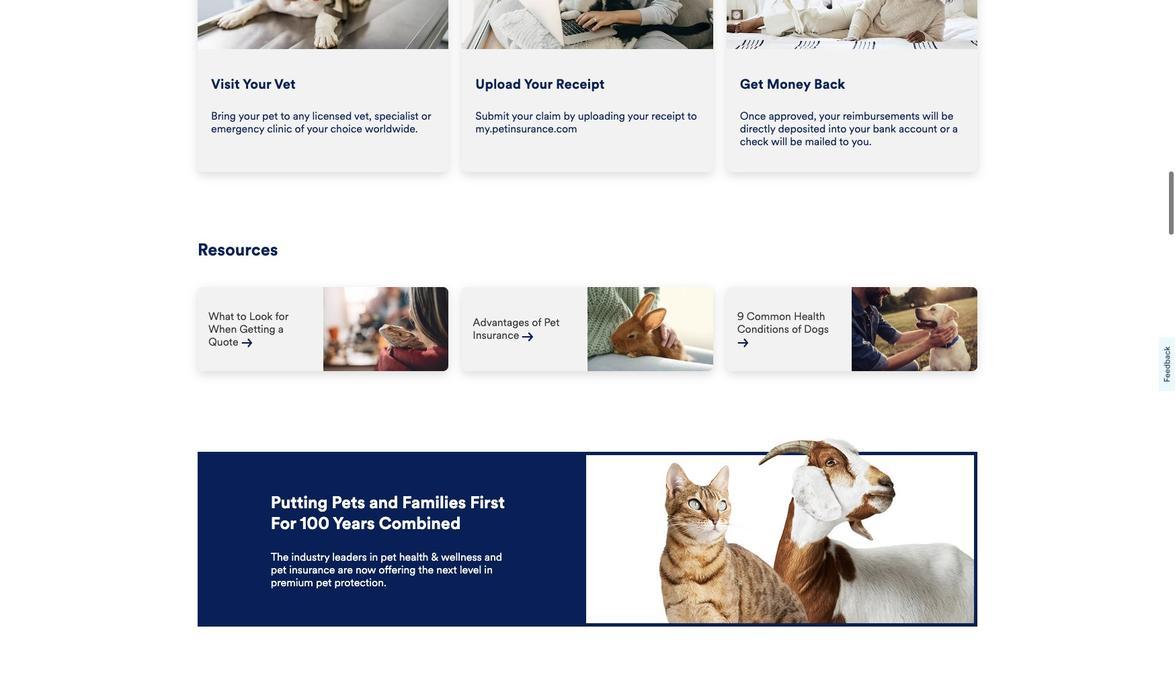 Task type: locate. For each thing, give the bounding box(es) containing it.
and
[[369, 492, 398, 513], [485, 551, 502, 564]]

9 common health conditions of dogs
[[737, 310, 829, 335]]

get money back
[[740, 76, 846, 93]]

0 horizontal spatial your
[[243, 76, 271, 93]]

your
[[239, 109, 260, 122], [512, 109, 533, 122], [628, 109, 649, 122], [819, 109, 840, 122], [307, 122, 328, 135], [849, 122, 870, 135]]

and inside the industry leaders in pet health & wellness and pet insurance               are now offering the next level in premium pet protection.
[[485, 551, 502, 564]]

to left look at the left top of the page
[[237, 310, 247, 323]]

bank
[[873, 122, 896, 135]]

of left pet
[[532, 316, 542, 329]]

a
[[953, 122, 958, 135], [278, 323, 284, 335]]

0 horizontal spatial in
[[370, 551, 378, 564]]

of
[[295, 122, 304, 135], [532, 316, 542, 329], [792, 323, 802, 335]]

0 vertical spatial be
[[942, 109, 954, 122]]

pet
[[544, 316, 560, 329]]

account
[[899, 122, 938, 135]]

check
[[740, 135, 769, 148]]

to left 'you.'
[[840, 135, 849, 148]]

deposited
[[778, 122, 826, 135]]

and right pets
[[369, 492, 398, 513]]

1 horizontal spatial your
[[524, 76, 553, 93]]

or inside bring your pet to any licensed vet, specialist or emergency                 clinic of your choice worldwide.
[[422, 109, 431, 122]]

look
[[249, 310, 273, 323]]

bring
[[211, 109, 236, 122]]

years
[[333, 513, 375, 534]]

back
[[814, 76, 846, 93]]

and right level
[[485, 551, 502, 564]]

get
[[740, 76, 764, 93]]

for
[[271, 513, 296, 534]]

of left dogs
[[792, 323, 802, 335]]

0 horizontal spatial will
[[771, 135, 788, 148]]

1 vertical spatial a
[[278, 323, 284, 335]]

1 vertical spatial and
[[485, 551, 502, 564]]

pet left any
[[262, 109, 278, 122]]

to inside the once approved, your reimbursements will be directly deposited                 into your bank account or a check will be mailed to you.
[[840, 135, 849, 148]]

premium
[[271, 576, 313, 589]]

1 horizontal spatial of
[[532, 316, 542, 329]]

will right bank
[[923, 109, 939, 122]]

your for upload
[[524, 76, 553, 93]]

0 horizontal spatial of
[[295, 122, 304, 135]]

a inside what to look for when getting a quote
[[278, 323, 284, 335]]

0 vertical spatial and
[[369, 492, 398, 513]]

1 vertical spatial will
[[771, 135, 788, 148]]

when
[[208, 323, 237, 335]]

getting
[[240, 323, 276, 335]]

1 your from the left
[[243, 76, 271, 93]]

be left 'mailed'
[[790, 135, 802, 148]]

1 horizontal spatial a
[[953, 122, 958, 135]]

in right level
[[484, 564, 493, 576]]

my.petinsurance.com link
[[476, 122, 577, 135]]

what
[[208, 310, 234, 323]]

0 vertical spatial will
[[923, 109, 939, 122]]

upload your receipt
[[476, 76, 605, 93]]

be right account
[[942, 109, 954, 122]]

to left any
[[281, 109, 290, 122]]

be
[[942, 109, 954, 122], [790, 135, 802, 148]]

pet left 'insurance'
[[271, 564, 287, 576]]

pet inside bring your pet to any licensed vet, specialist or emergency                 clinic of your choice worldwide.
[[262, 109, 278, 122]]

advantages of pet insurance
[[473, 316, 560, 342]]

1 horizontal spatial and
[[485, 551, 502, 564]]

or
[[422, 109, 431, 122], [940, 122, 950, 135]]

protection.
[[335, 576, 387, 589]]

my.petinsurance.com
[[476, 122, 577, 135]]

pet
[[262, 109, 278, 122], [381, 551, 397, 564], [271, 564, 287, 576], [316, 576, 332, 589]]

a right getting
[[278, 323, 284, 335]]

will right check
[[771, 135, 788, 148]]

pets
[[332, 492, 365, 513]]

mailed
[[805, 135, 837, 148]]

vet,
[[354, 109, 372, 122]]

or right specialist
[[422, 109, 431, 122]]

your
[[243, 76, 271, 93], [524, 76, 553, 93]]

0 horizontal spatial a
[[278, 323, 284, 335]]

specialist
[[375, 109, 419, 122]]

in
[[370, 551, 378, 564], [484, 564, 493, 576]]

your up "claim"
[[524, 76, 553, 93]]

any
[[293, 109, 310, 122]]

clinic
[[267, 122, 292, 135]]

0 vertical spatial a
[[953, 122, 958, 135]]

for
[[275, 310, 288, 323]]

once
[[740, 109, 766, 122]]

0 horizontal spatial or
[[422, 109, 431, 122]]

1 horizontal spatial or
[[940, 122, 950, 135]]

9
[[737, 310, 744, 323]]

2 horizontal spatial of
[[792, 323, 802, 335]]

in right leaders
[[370, 551, 378, 564]]

receipt
[[556, 76, 605, 93]]

or right account
[[940, 122, 950, 135]]

your left the vet at the top
[[243, 76, 271, 93]]

a right account
[[953, 122, 958, 135]]

insurance
[[289, 564, 335, 576]]

once approved, your reimbursements will be directly deposited                 into your bank account or a check will be mailed to you.
[[740, 109, 958, 148]]

money
[[767, 76, 811, 93]]

will
[[923, 109, 939, 122], [771, 135, 788, 148]]

wellness
[[441, 551, 482, 564]]

2 your from the left
[[524, 76, 553, 93]]

1 horizontal spatial in
[[484, 564, 493, 576]]

0 horizontal spatial and
[[369, 492, 398, 513]]

a inside the once approved, your reimbursements will be directly deposited                 into your bank account or a check will be mailed to you.
[[953, 122, 958, 135]]

of inside advantages of pet insurance
[[532, 316, 542, 329]]

your for visit
[[243, 76, 271, 93]]

receipt
[[652, 109, 685, 122]]

resources
[[198, 239, 278, 260]]

uploading
[[578, 109, 625, 122]]

to right receipt
[[688, 109, 697, 122]]

or inside the once approved, your reimbursements will be directly deposited                 into your bank account or a check will be mailed to you.
[[940, 122, 950, 135]]

the
[[418, 564, 434, 576]]

1 vertical spatial be
[[790, 135, 802, 148]]

of right clinic
[[295, 122, 304, 135]]

to
[[281, 109, 290, 122], [688, 109, 697, 122], [840, 135, 849, 148], [237, 310, 247, 323]]



Task type: describe. For each thing, give the bounding box(es) containing it.
leaders
[[332, 551, 367, 564]]

your left receipt
[[628, 109, 649, 122]]

first
[[470, 492, 505, 513]]

your left "claim"
[[512, 109, 533, 122]]

your right into
[[849, 122, 870, 135]]

dogs
[[804, 323, 829, 335]]

and inside putting pets and families first for 100 years combined
[[369, 492, 398, 513]]

conditions
[[737, 323, 789, 335]]

now
[[356, 564, 376, 576]]

what to look for when getting a quote
[[208, 310, 288, 348]]

0 horizontal spatial be
[[790, 135, 802, 148]]

visit
[[211, 76, 240, 93]]

your left choice
[[307, 122, 328, 135]]

of inside bring your pet to any licensed vet, specialist or emergency                 clinic of your choice worldwide.
[[295, 122, 304, 135]]

common
[[747, 310, 791, 323]]

the industry leaders in pet health & wellness and pet insurance               are now offering the next level in premium pet protection.
[[271, 551, 502, 589]]

submit
[[476, 109, 509, 122]]

advantages
[[473, 316, 529, 329]]

the
[[271, 551, 289, 564]]

100
[[300, 513, 330, 534]]

your right bring
[[239, 109, 260, 122]]

reimbursements
[[843, 109, 920, 122]]

upload
[[476, 76, 521, 93]]

pet left are
[[316, 576, 332, 589]]

into
[[829, 122, 847, 135]]

to inside bring your pet to any licensed vet, specialist or emergency                 clinic of your choice worldwide.
[[281, 109, 290, 122]]

vet
[[274, 76, 296, 93]]

1 horizontal spatial will
[[923, 109, 939, 122]]

worldwide.
[[365, 122, 418, 135]]

industry
[[291, 551, 330, 564]]

claim
[[536, 109, 561, 122]]

health
[[399, 551, 429, 564]]

of inside 9 common health conditions of dogs
[[792, 323, 802, 335]]

health
[[794, 310, 825, 323]]

visit your vet
[[211, 76, 296, 93]]

submit your claim by uploading your receipt to my.petinsurance.com
[[476, 109, 697, 135]]

&
[[431, 551, 439, 564]]

families
[[402, 492, 466, 513]]

your up 'mailed'
[[819, 109, 840, 122]]

advantages of pet insurance link
[[473, 316, 560, 342]]

licensed
[[312, 109, 352, 122]]

approved,
[[769, 109, 817, 122]]

to inside what to look for when getting a quote
[[237, 310, 247, 323]]

pet left health
[[381, 551, 397, 564]]

putting pets and families first for 100 years combined
[[271, 492, 505, 534]]

are
[[338, 564, 353, 576]]

offering
[[379, 564, 416, 576]]

what to look for when getting a quote link
[[208, 310, 288, 348]]

you.
[[852, 135, 872, 148]]

putting
[[271, 492, 328, 513]]

to inside submit your claim by uploading your receipt to my.petinsurance.com
[[688, 109, 697, 122]]

choice
[[331, 122, 362, 135]]

by
[[564, 109, 575, 122]]

bring your pet to any licensed vet, specialist or emergency                 clinic of your choice worldwide.
[[211, 109, 431, 135]]

emergency
[[211, 122, 264, 135]]

quote
[[208, 335, 239, 348]]

1 horizontal spatial be
[[942, 109, 954, 122]]

insurance
[[473, 329, 519, 342]]

next
[[437, 564, 457, 576]]

9 common health conditions of dogs link
[[737, 310, 829, 335]]

directly
[[740, 122, 776, 135]]

combined
[[379, 513, 461, 534]]

level
[[460, 564, 482, 576]]



Task type: vqa. For each thing, say whether or not it's contained in the screenshot.
left Your
yes



